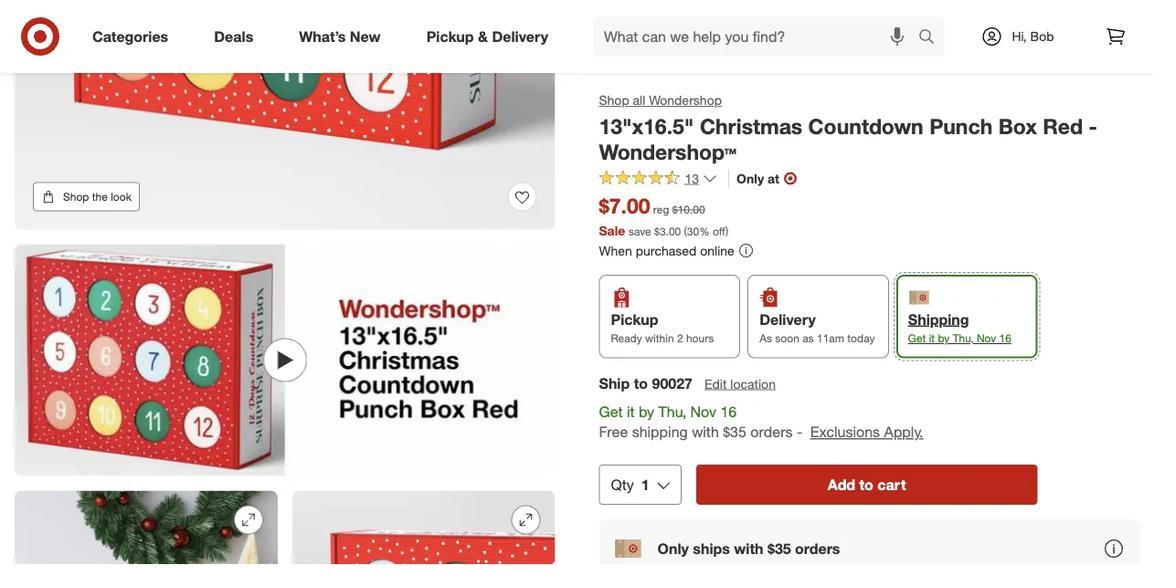 Task type: vqa. For each thing, say whether or not it's contained in the screenshot.
New
yes



Task type: describe. For each thing, give the bounding box(es) containing it.
apply.
[[884, 424, 923, 441]]

ships
[[693, 540, 730, 558]]

within
[[645, 332, 674, 346]]

with inside button
[[734, 540, 764, 558]]

deals
[[214, 27, 253, 45]]

nov inside shipping get it by thu, nov 16
[[977, 332, 996, 346]]

categories
[[92, 27, 168, 45]]

3.00
[[660, 224, 681, 238]]

qty 1
[[611, 476, 649, 494]]

shipping get it by thu, nov 16
[[908, 311, 1011, 346]]

pickup & delivery link
[[411, 16, 571, 57]]

nov inside get it by thu, nov 16 free shipping with $35 orders - exclusions apply.
[[690, 403, 716, 421]]

delivery as soon as 11am today
[[759, 311, 875, 346]]

new
[[350, 27, 381, 45]]

shipping
[[908, 311, 969, 329]]

$35 inside get it by thu, nov 16 free shipping with $35 orders - exclusions apply.
[[723, 424, 746, 441]]

13&#34;x16.5&#34; christmas countdown punch box red - wondershop&#8482;, 4 of 5 image
[[292, 491, 555, 566]]

red
[[1043, 113, 1083, 139]]

$7.00
[[599, 193, 650, 219]]

christmas
[[700, 113, 802, 139]]

orders inside button
[[795, 540, 840, 558]]

today
[[847, 332, 875, 346]]

exclusions
[[810, 424, 880, 441]]

reg
[[653, 203, 669, 217]]

by inside get it by thu, nov 16 free shipping with $35 orders - exclusions apply.
[[639, 403, 654, 421]]

$10.00
[[672, 203, 705, 217]]

1
[[641, 476, 649, 494]]

delivery inside 'link'
[[492, 27, 548, 45]]

sale
[[599, 222, 625, 238]]

&
[[478, 27, 488, 45]]

)
[[726, 224, 729, 238]]

add to cart
[[828, 476, 906, 494]]

soon
[[775, 332, 799, 346]]

- inside get it by thu, nov 16 free shipping with $35 orders - exclusions apply.
[[797, 424, 802, 441]]

add
[[828, 476, 855, 494]]

it inside get it by thu, nov 16 free shipping with $35 orders - exclusions apply.
[[627, 403, 635, 421]]

13
[[685, 170, 699, 186]]

edit location button
[[704, 374, 777, 394]]

at
[[768, 170, 779, 186]]

shop for shop all wondershop 13"x16.5" christmas countdown punch box red - wondershop™
[[599, 92, 629, 108]]

all
[[633, 92, 645, 108]]

only at
[[737, 170, 779, 186]]

pickup ready within 2 hours
[[611, 311, 714, 346]]

16 inside get it by thu, nov 16 free shipping with $35 orders - exclusions apply.
[[720, 403, 737, 421]]

get it by thu, nov 16 free shipping with $35 orders - exclusions apply.
[[599, 403, 923, 441]]

deals link
[[198, 16, 276, 57]]

16 inside shipping get it by thu, nov 16
[[999, 332, 1011, 346]]

What can we help you find? suggestions appear below search field
[[593, 16, 923, 57]]

ship to 90027
[[599, 374, 693, 392]]

13"x16.5"
[[599, 113, 694, 139]]

orders inside get it by thu, nov 16 free shipping with $35 orders - exclusions apply.
[[750, 424, 793, 441]]

13&#34;x16.5&#34; christmas countdown punch box red - wondershop&#8482;, 2 of 5, play video image
[[15, 244, 555, 476]]

shipping
[[632, 424, 688, 441]]

by inside shipping get it by thu, nov 16
[[938, 332, 950, 346]]

save
[[629, 224, 651, 238]]

ready
[[611, 332, 642, 346]]

ship
[[599, 374, 630, 392]]



Task type: locate. For each thing, give the bounding box(es) containing it.
with inside get it by thu, nov 16 free shipping with $35 orders - exclusions apply.
[[692, 424, 719, 441]]

0 horizontal spatial shop
[[63, 190, 89, 204]]

0 vertical spatial -
[[1089, 113, 1097, 139]]

what's new link
[[283, 16, 404, 57]]

1 horizontal spatial get
[[908, 332, 926, 346]]

delivery up soon
[[759, 311, 816, 329]]

search
[[910, 29, 954, 47]]

by up shipping
[[639, 403, 654, 421]]

1 vertical spatial with
[[734, 540, 764, 558]]

1 vertical spatial shop
[[63, 190, 89, 204]]

shop inside shop all wondershop 13"x16.5" christmas countdown punch box red - wondershop™
[[599, 92, 629, 108]]

pickup
[[426, 27, 474, 45], [611, 311, 658, 329]]

free
[[599, 424, 628, 441]]

only ships with $35 orders button
[[599, 520, 1139, 566]]

1 vertical spatial nov
[[690, 403, 716, 421]]

1 horizontal spatial thu,
[[953, 332, 974, 346]]

shop
[[599, 92, 629, 108], [63, 190, 89, 204]]

thu, down shipping
[[953, 332, 974, 346]]

exclusions apply. link
[[810, 424, 923, 441]]

nov
[[977, 332, 996, 346], [690, 403, 716, 421]]

1 horizontal spatial by
[[938, 332, 950, 346]]

hours
[[686, 332, 714, 346]]

hi, bob
[[1012, 28, 1054, 44]]

to inside add to cart button
[[859, 476, 873, 494]]

get inside get it by thu, nov 16 free shipping with $35 orders - exclusions apply.
[[599, 403, 623, 421]]

thu, inside shipping get it by thu, nov 16
[[953, 332, 974, 346]]

hi,
[[1012, 28, 1027, 44]]

location
[[730, 376, 776, 392]]

1 vertical spatial get
[[599, 403, 623, 421]]

$35 right ships
[[768, 540, 791, 558]]

orders
[[750, 424, 793, 441], [795, 540, 840, 558]]

11am
[[817, 332, 844, 346]]

delivery inside delivery as soon as 11am today
[[759, 311, 816, 329]]

only ships with $35 orders
[[657, 540, 840, 558]]

with right ships
[[734, 540, 764, 558]]

it
[[929, 332, 935, 346], [627, 403, 635, 421]]

90027
[[652, 374, 693, 392]]

shop left all at the right top of page
[[599, 92, 629, 108]]

to for ship
[[634, 374, 648, 392]]

to right ship
[[634, 374, 648, 392]]

qty
[[611, 476, 634, 494]]

shop all wondershop 13"x16.5" christmas countdown punch box red - wondershop™
[[599, 92, 1097, 165]]

only inside button
[[657, 540, 689, 558]]

1 horizontal spatial 16
[[999, 332, 1011, 346]]

only left ships
[[657, 540, 689, 558]]

0 vertical spatial get
[[908, 332, 926, 346]]

it down shipping
[[929, 332, 935, 346]]

get up free
[[599, 403, 623, 421]]

-
[[1089, 113, 1097, 139], [797, 424, 802, 441]]

add to cart button
[[696, 465, 1038, 505]]

pickup for ready
[[611, 311, 658, 329]]

0 horizontal spatial thu,
[[658, 403, 686, 421]]

only for only at
[[737, 170, 764, 186]]

0 horizontal spatial with
[[692, 424, 719, 441]]

1 vertical spatial to
[[859, 476, 873, 494]]

pickup inside 'link'
[[426, 27, 474, 45]]

edit location
[[704, 376, 776, 392]]

get inside shipping get it by thu, nov 16
[[908, 332, 926, 346]]

0 horizontal spatial nov
[[690, 403, 716, 421]]

1 vertical spatial $35
[[768, 540, 791, 558]]

0 vertical spatial shop
[[599, 92, 629, 108]]

what's new
[[299, 27, 381, 45]]

online
[[700, 242, 734, 258]]

0 horizontal spatial orders
[[750, 424, 793, 441]]

shop the look
[[63, 190, 131, 204]]

1 horizontal spatial to
[[859, 476, 873, 494]]

countdown
[[808, 113, 924, 139]]

1 vertical spatial it
[[627, 403, 635, 421]]

search button
[[910, 16, 954, 60]]

%
[[699, 224, 710, 238]]

by down shipping
[[938, 332, 950, 346]]

1 horizontal spatial shop
[[599, 92, 629, 108]]

1 vertical spatial thu,
[[658, 403, 686, 421]]

0 horizontal spatial -
[[797, 424, 802, 441]]

0 horizontal spatial by
[[639, 403, 654, 421]]

pickup inside pickup ready within 2 hours
[[611, 311, 658, 329]]

as
[[802, 332, 814, 346]]

0 horizontal spatial $35
[[723, 424, 746, 441]]

0 vertical spatial orders
[[750, 424, 793, 441]]

cart
[[877, 476, 906, 494]]

only left at
[[737, 170, 764, 186]]

13 link
[[599, 169, 717, 191]]

pickup left &
[[426, 27, 474, 45]]

1 vertical spatial delivery
[[759, 311, 816, 329]]

(
[[684, 224, 687, 238]]

1 horizontal spatial orders
[[795, 540, 840, 558]]

edit
[[704, 376, 727, 392]]

0 horizontal spatial it
[[627, 403, 635, 421]]

1 vertical spatial -
[[797, 424, 802, 441]]

box
[[998, 113, 1037, 139]]

pickup & delivery
[[426, 27, 548, 45]]

1 horizontal spatial delivery
[[759, 311, 816, 329]]

$35 inside button
[[768, 540, 791, 558]]

when
[[599, 242, 632, 258]]

the
[[92, 190, 108, 204]]

0 horizontal spatial only
[[657, 540, 689, 558]]

categories link
[[77, 16, 191, 57]]

by
[[938, 332, 950, 346], [639, 403, 654, 421]]

pickup for &
[[426, 27, 474, 45]]

to for add
[[859, 476, 873, 494]]

bob
[[1030, 28, 1054, 44]]

1 vertical spatial by
[[639, 403, 654, 421]]

get down shipping
[[908, 332, 926, 346]]

0 horizontal spatial delivery
[[492, 27, 548, 45]]

$35 down edit location button
[[723, 424, 746, 441]]

only
[[737, 170, 764, 186], [657, 540, 689, 558]]

0 vertical spatial $35
[[723, 424, 746, 441]]

what's
[[299, 27, 346, 45]]

get
[[908, 332, 926, 346], [599, 403, 623, 421]]

as
[[759, 332, 772, 346]]

$35
[[723, 424, 746, 441], [768, 540, 791, 558]]

13&#34;x16.5&#34; christmas countdown punch box red - wondershop&#8482;, 3 of 5 image
[[15, 491, 278, 566]]

1 horizontal spatial nov
[[977, 332, 996, 346]]

- inside shop all wondershop 13"x16.5" christmas countdown punch box red - wondershop™
[[1089, 113, 1097, 139]]

13&#34;x16.5&#34; christmas countdown punch box red - wondershop&#8482;, 1 of 5 image
[[15, 0, 555, 230]]

thu, inside get it by thu, nov 16 free shipping with $35 orders - exclusions apply.
[[658, 403, 686, 421]]

1 horizontal spatial $35
[[768, 540, 791, 558]]

0 vertical spatial only
[[737, 170, 764, 186]]

1 horizontal spatial it
[[929, 332, 935, 346]]

0 horizontal spatial pickup
[[426, 27, 474, 45]]

pickup up ready in the right bottom of the page
[[611, 311, 658, 329]]

0 vertical spatial thu,
[[953, 332, 974, 346]]

off
[[713, 224, 726, 238]]

- right 'red'
[[1089, 113, 1097, 139]]

purchased
[[636, 242, 697, 258]]

thu,
[[953, 332, 974, 346], [658, 403, 686, 421]]

wondershop
[[649, 92, 722, 108]]

only for only ships with $35 orders
[[657, 540, 689, 558]]

with
[[692, 424, 719, 441], [734, 540, 764, 558]]

0 vertical spatial it
[[929, 332, 935, 346]]

2
[[677, 332, 683, 346]]

0 vertical spatial to
[[634, 374, 648, 392]]

wondershop™
[[599, 140, 736, 165]]

0 horizontal spatial to
[[634, 374, 648, 392]]

0 vertical spatial by
[[938, 332, 950, 346]]

shop the look link
[[33, 182, 140, 212]]

0 vertical spatial with
[[692, 424, 719, 441]]

shop for shop the look
[[63, 190, 89, 204]]

0 horizontal spatial 16
[[720, 403, 737, 421]]

to
[[634, 374, 648, 392], [859, 476, 873, 494]]

1 horizontal spatial -
[[1089, 113, 1097, 139]]

delivery
[[492, 27, 548, 45], [759, 311, 816, 329]]

it up free
[[627, 403, 635, 421]]

1 vertical spatial only
[[657, 540, 689, 558]]

30
[[687, 224, 699, 238]]

1 vertical spatial 16
[[720, 403, 737, 421]]

punch
[[929, 113, 993, 139]]

0 vertical spatial delivery
[[492, 27, 548, 45]]

to right add at the bottom right of the page
[[859, 476, 873, 494]]

with right shipping
[[692, 424, 719, 441]]

- left exclusions
[[797, 424, 802, 441]]

1 horizontal spatial pickup
[[611, 311, 658, 329]]

orders down location on the bottom of the page
[[750, 424, 793, 441]]

0 vertical spatial 16
[[999, 332, 1011, 346]]

16
[[999, 332, 1011, 346], [720, 403, 737, 421]]

it inside shipping get it by thu, nov 16
[[929, 332, 935, 346]]

look
[[111, 190, 131, 204]]

0 vertical spatial pickup
[[426, 27, 474, 45]]

1 vertical spatial pickup
[[611, 311, 658, 329]]

shop left the
[[63, 190, 89, 204]]

1 horizontal spatial only
[[737, 170, 764, 186]]

thu, up shipping
[[658, 403, 686, 421]]

1 horizontal spatial with
[[734, 540, 764, 558]]

1 vertical spatial orders
[[795, 540, 840, 558]]

$7.00 reg $10.00 sale save $ 3.00 ( 30 % off )
[[599, 193, 729, 238]]

$
[[654, 224, 660, 238]]

delivery right &
[[492, 27, 548, 45]]

when purchased online
[[599, 242, 734, 258]]

0 vertical spatial nov
[[977, 332, 996, 346]]

orders down add at the bottom right of the page
[[795, 540, 840, 558]]

0 horizontal spatial get
[[599, 403, 623, 421]]



